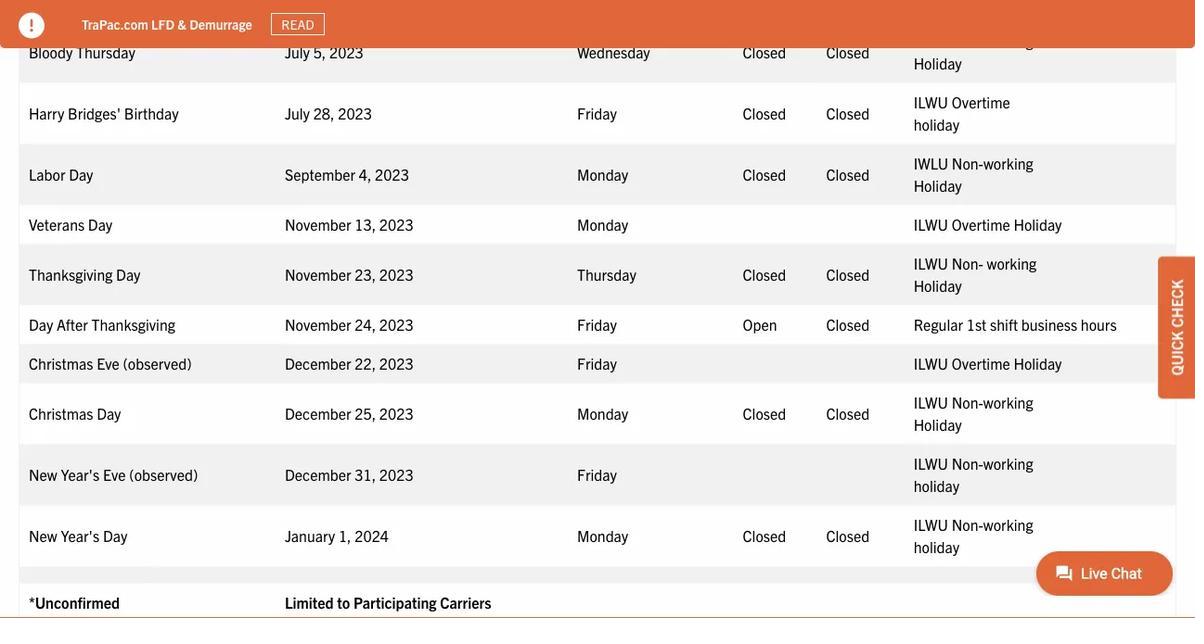 Task type: describe. For each thing, give the bounding box(es) containing it.
5,
[[313, 43, 326, 61]]

quick check
[[1167, 280, 1186, 376]]

november for november 24, 2023
[[285, 316, 351, 334]]

0 vertical spatial (observed)
[[123, 355, 192, 373]]

day for labor day
[[69, 165, 93, 184]]

holiday inside ilwu overtime holiday
[[914, 115, 960, 134]]

new year's eve (observed)
[[29, 466, 198, 485]]

working for november 23, 2023
[[987, 254, 1037, 273]]

ilwu for november 23, 2023
[[914, 254, 948, 273]]

year's for day
[[61, 527, 100, 546]]

trapac.com
[[82, 15, 148, 32]]

christmas for christmas eve (observed)
[[29, 355, 93, 373]]

2023 for december 31, 2023
[[379, 466, 413, 485]]

ilwu non-working holiday for wednesday
[[914, 32, 1033, 73]]

ilwu non-working holiday for friday
[[914, 455, 1033, 496]]

2024
[[355, 527, 389, 546]]

day for veterans day
[[88, 215, 112, 234]]

business
[[1021, 316, 1077, 334]]

28,
[[313, 104, 335, 123]]

to
[[337, 594, 350, 613]]

day after thanksgiving
[[29, 316, 175, 334]]

5 ilwu from the top
[[914, 355, 948, 373]]

overtime for monday
[[952, 215, 1010, 234]]

birthday
[[124, 104, 179, 123]]

overtime for friday
[[952, 355, 1010, 373]]

christmas eve (observed)
[[29, 355, 192, 373]]

november for november 13, 2023
[[285, 215, 351, 234]]

bloody
[[29, 43, 73, 61]]

lfd
[[151, 15, 175, 32]]

monday for september 4, 2023
[[577, 165, 628, 184]]

thanksgiving day
[[29, 266, 141, 284]]

limited
[[285, 594, 334, 613]]

ilwu non- working holiday
[[914, 254, 1037, 295]]

harry bridges' birthday
[[29, 104, 182, 123]]

regular 1st shift business hours
[[914, 316, 1117, 334]]

quick check link
[[1158, 257, 1195, 399]]

&
[[178, 15, 186, 32]]

friday for december 31, 2023
[[577, 466, 617, 485]]

iwlu
[[914, 154, 948, 173]]

0 vertical spatial thanksgiving
[[29, 266, 113, 284]]

2023 for july 5, 2023
[[329, 43, 364, 61]]

year's for eve
[[61, 466, 100, 485]]

2023 for july 28, 2023
[[338, 104, 372, 123]]

day left after
[[29, 316, 53, 334]]

ilwu overtime holiday for monday
[[914, 215, 1065, 234]]

ilwu overtime holiday
[[914, 93, 1010, 134]]

january
[[285, 527, 335, 546]]

quick
[[1167, 332, 1186, 376]]

1,
[[339, 527, 351, 546]]

labor day
[[29, 165, 93, 184]]

after
[[57, 316, 88, 334]]

july 28, 2023
[[285, 104, 372, 123]]

holiday for november 23, 2023
[[914, 277, 962, 295]]

solid image
[[19, 13, 45, 39]]

bloody thursday
[[29, 43, 135, 61]]

non- for january 1, 2024
[[952, 516, 983, 535]]

limited to participating carriers
[[285, 594, 495, 613]]

overtime inside ilwu overtime holiday
[[952, 93, 1010, 112]]

carriers
[[440, 594, 491, 613]]

13,
[[355, 215, 376, 234]]

non- for september 4, 2023
[[952, 154, 984, 173]]

non- for december 31, 2023
[[952, 455, 983, 473]]

christmas day
[[29, 405, 121, 423]]

1st
[[967, 316, 987, 334]]

trapac.com lfd & demurrage
[[82, 15, 252, 32]]

working for january 1, 2024
[[983, 516, 1033, 535]]

ilwu non-working holiday for monday
[[914, 516, 1033, 557]]

day for thanksgiving day
[[116, 266, 141, 284]]

4,
[[359, 165, 372, 184]]

bridges'
[[68, 104, 121, 123]]

new for new year's eve (observed)
[[29, 466, 57, 485]]

friday for november 24, 2023
[[577, 316, 617, 334]]



Task type: vqa. For each thing, say whether or not it's contained in the screenshot.
November corresponding to November 24, 2023
yes



Task type: locate. For each thing, give the bounding box(es) containing it.
ilwu inside ilwu non- working holiday
[[914, 254, 948, 273]]

0 vertical spatial ilwu non-working holiday
[[914, 32, 1033, 73]]

december left 22,
[[285, 355, 351, 373]]

harry
[[29, 104, 64, 123]]

july 5, 2023
[[285, 43, 364, 61]]

1 vertical spatial eve
[[103, 466, 126, 485]]

holiday inside ilwu non- working holiday
[[914, 277, 962, 295]]

3 december from the top
[[285, 466, 351, 485]]

2023 right 5,
[[329, 43, 364, 61]]

november left 23,
[[285, 266, 351, 284]]

0 vertical spatial july
[[285, 43, 310, 61]]

2 ilwu overtime holiday from the top
[[914, 355, 1065, 373]]

ilwu non-working holiday up ilwu overtime holiday
[[914, 32, 1033, 73]]

0 vertical spatial christmas
[[29, 355, 93, 373]]

ilwu for july 28, 2023
[[914, 93, 948, 112]]

thursday
[[76, 43, 135, 61], [577, 266, 636, 284]]

december for december 31, 2023
[[285, 466, 351, 485]]

4 friday from the top
[[577, 466, 617, 485]]

2 vertical spatial november
[[285, 316, 351, 334]]

0 vertical spatial ilwu overtime holiday
[[914, 215, 1065, 234]]

3 holiday from the top
[[914, 538, 960, 557]]

2023 for november 23, 2023
[[379, 266, 413, 284]]

0 vertical spatial overtime
[[952, 93, 1010, 112]]

new year's day
[[29, 527, 127, 546]]

4 non- from the top
[[952, 394, 983, 412]]

4 ilwu from the top
[[914, 254, 948, 273]]

2023 for november 13, 2023
[[379, 215, 413, 234]]

demurrage
[[189, 15, 252, 32]]

2 july from the top
[[285, 104, 310, 123]]

christmas down after
[[29, 355, 93, 373]]

november 23, 2023
[[285, 266, 413, 284]]

0 vertical spatial year's
[[61, 466, 100, 485]]

5 non- from the top
[[952, 455, 983, 473]]

friday
[[577, 104, 617, 123], [577, 316, 617, 334], [577, 355, 617, 373], [577, 466, 617, 485]]

working
[[983, 32, 1033, 50], [984, 154, 1034, 173], [987, 254, 1037, 273], [983, 394, 1033, 412], [983, 455, 1033, 473], [983, 516, 1033, 535]]

1 vertical spatial christmas
[[29, 405, 93, 423]]

overtime up ilwu non- working holiday
[[952, 215, 1010, 234]]

1 new from the top
[[29, 466, 57, 485]]

veterans day
[[29, 215, 112, 234]]

day up 'day after thanksgiving' on the bottom of page
[[116, 266, 141, 284]]

1 horizontal spatial thursday
[[577, 266, 636, 284]]

november 24, 2023
[[285, 316, 413, 334]]

ilwu overtime holiday up ilwu non- working holiday
[[914, 215, 1065, 234]]

2023 right the 31,
[[379, 466, 413, 485]]

july for july 28, 2023
[[285, 104, 310, 123]]

2 ilwu non-working holiday from the top
[[914, 516, 1033, 557]]

2 vertical spatial holiday
[[914, 538, 960, 557]]

2 ilwu non-working holiday from the top
[[914, 394, 1033, 434]]

1 vertical spatial overtime
[[952, 215, 1010, 234]]

2023
[[329, 43, 364, 61], [338, 104, 372, 123], [375, 165, 409, 184], [379, 215, 413, 234], [379, 266, 413, 284], [379, 316, 413, 334], [379, 355, 413, 373], [379, 405, 413, 423], [379, 466, 413, 485]]

1 vertical spatial thanksgiving
[[91, 316, 175, 334]]

1 vertical spatial november
[[285, 266, 351, 284]]

ilwu non-working holiday for monday
[[914, 394, 1033, 434]]

regular
[[914, 316, 963, 334]]

monday
[[577, 165, 628, 184], [577, 215, 628, 234], [577, 405, 628, 423], [577, 527, 628, 546]]

2023 for september 4, 2023
[[375, 165, 409, 184]]

non-
[[952, 32, 983, 50], [952, 154, 984, 173], [952, 254, 983, 273], [952, 394, 983, 412], [952, 455, 983, 473], [952, 516, 983, 535]]

veterans
[[29, 215, 85, 234]]

1 ilwu non-working holiday from the top
[[914, 32, 1033, 73]]

overtime
[[952, 93, 1010, 112], [952, 215, 1010, 234], [952, 355, 1010, 373]]

september
[[285, 165, 355, 184]]

1 december from the top
[[285, 355, 351, 373]]

eve up new year's day
[[103, 466, 126, 485]]

ilwu non-working holiday down 1st
[[914, 394, 1033, 434]]

2023 right the 4,
[[375, 165, 409, 184]]

christmas down the christmas eve (observed)
[[29, 405, 93, 423]]

2023 for november 24, 2023
[[379, 316, 413, 334]]

1 holiday from the top
[[914, 115, 960, 134]]

2023 for december 22, 2023
[[379, 355, 413, 373]]

3 overtime from the top
[[952, 355, 1010, 373]]

hours
[[1081, 316, 1117, 334]]

ilwu for december 25, 2023
[[914, 394, 948, 412]]

monday for january 1, 2024
[[577, 527, 628, 546]]

holiday for monday
[[914, 538, 960, 557]]

working for july 5, 2023
[[983, 32, 1033, 50]]

january 1, 2024
[[285, 527, 389, 546]]

december for december 22, 2023
[[285, 355, 351, 373]]

day right labor
[[69, 165, 93, 184]]

november for november 23, 2023
[[285, 266, 351, 284]]

8 ilwu from the top
[[914, 516, 948, 535]]

september 4, 2023
[[285, 165, 409, 184]]

2 christmas from the top
[[29, 405, 93, 423]]

non- inside ilwu non- working holiday
[[952, 254, 983, 273]]

iwlu non-working holiday
[[914, 154, 1034, 195]]

22,
[[355, 355, 376, 373]]

thanksgiving down veterans day
[[29, 266, 113, 284]]

non- for july 5, 2023
[[952, 32, 983, 50]]

working for december 25, 2023
[[983, 394, 1033, 412]]

day
[[69, 165, 93, 184], [88, 215, 112, 234], [116, 266, 141, 284], [29, 316, 53, 334], [97, 405, 121, 423], [103, 527, 127, 546]]

year's up new year's day
[[61, 466, 100, 485]]

holiday for december 25, 2023
[[914, 416, 962, 434]]

holiday for friday
[[914, 477, 960, 496]]

holiday
[[914, 54, 962, 73], [914, 176, 962, 195], [1014, 215, 1062, 234], [914, 277, 962, 295], [1014, 355, 1062, 373], [914, 416, 962, 434]]

new down christmas day
[[29, 466, 57, 485]]

working inside iwlu non-working holiday
[[984, 154, 1034, 173]]

new
[[29, 466, 57, 485], [29, 527, 57, 546]]

1 vertical spatial holiday
[[914, 477, 960, 496]]

4 monday from the top
[[577, 527, 628, 546]]

december left 25, at the bottom left
[[285, 405, 351, 423]]

thanksgiving up the christmas eve (observed)
[[91, 316, 175, 334]]

2023 for december 25, 2023
[[379, 405, 413, 423]]

ilwu overtime holiday down 1st
[[914, 355, 1065, 373]]

new for new year's day
[[29, 527, 57, 546]]

1 friday from the top
[[577, 104, 617, 123]]

check
[[1167, 280, 1186, 328]]

ilwu non-working holiday
[[914, 32, 1033, 73], [914, 394, 1033, 434]]

23,
[[355, 266, 376, 284]]

read link
[[271, 13, 325, 35]]

november 13, 2023
[[285, 215, 413, 234]]

2 november from the top
[[285, 266, 351, 284]]

1 christmas from the top
[[29, 355, 93, 373]]

ilwu inside ilwu overtime holiday
[[914, 93, 948, 112]]

wednesday
[[577, 43, 650, 61]]

1 vertical spatial ilwu non-working holiday
[[914, 516, 1033, 557]]

2 non- from the top
[[952, 154, 984, 173]]

25,
[[355, 405, 376, 423]]

0 horizontal spatial thursday
[[76, 43, 135, 61]]

ilwu for july 5, 2023
[[914, 32, 948, 50]]

open
[[743, 316, 777, 334]]

0 vertical spatial new
[[29, 466, 57, 485]]

day down new year's eve (observed)
[[103, 527, 127, 546]]

1 vertical spatial new
[[29, 527, 57, 546]]

closed
[[743, 43, 786, 61], [826, 43, 870, 61], [743, 104, 786, 123], [826, 104, 870, 123], [743, 165, 786, 184], [826, 165, 870, 184], [743, 266, 786, 284], [826, 266, 870, 284], [826, 316, 870, 334], [743, 405, 786, 423], [826, 405, 870, 423], [743, 527, 786, 546], [826, 527, 870, 546]]

2 ilwu from the top
[[914, 93, 948, 112]]

1 november from the top
[[285, 215, 351, 234]]

1 monday from the top
[[577, 165, 628, 184]]

1 overtime from the top
[[952, 93, 1010, 112]]

non- inside iwlu non-working holiday
[[952, 154, 984, 173]]

2 year's from the top
[[61, 527, 100, 546]]

1 vertical spatial (observed)
[[129, 466, 198, 485]]

ilwu overtime holiday
[[914, 215, 1065, 234], [914, 355, 1065, 373]]

ilwu for december 31, 2023
[[914, 455, 948, 473]]

1 vertical spatial ilwu overtime holiday
[[914, 355, 1065, 373]]

monday for december 25, 2023
[[577, 405, 628, 423]]

non- for december 25, 2023
[[952, 394, 983, 412]]

1 ilwu from the top
[[914, 32, 948, 50]]

november left 24,
[[285, 316, 351, 334]]

2023 right 28, in the left top of the page
[[338, 104, 372, 123]]

friday for july 28, 2023
[[577, 104, 617, 123]]

2 holiday from the top
[[914, 477, 960, 496]]

non- for november 23, 2023
[[952, 254, 983, 273]]

0 vertical spatial holiday
[[914, 115, 960, 134]]

year's
[[61, 466, 100, 485], [61, 527, 100, 546]]

eve
[[97, 355, 120, 373], [103, 466, 126, 485]]

day down the christmas eve (observed)
[[97, 405, 121, 423]]

july for july 5, 2023
[[285, 43, 310, 61]]

1 year's from the top
[[61, 466, 100, 485]]

year's up "*unconfirmed"
[[61, 527, 100, 546]]

december 25, 2023
[[285, 405, 413, 423]]

friday for december 22, 2023
[[577, 355, 617, 373]]

christmas
[[29, 355, 93, 373], [29, 405, 93, 423]]

working for december 31, 2023
[[983, 455, 1033, 473]]

eve down 'day after thanksgiving' on the bottom of page
[[97, 355, 120, 373]]

2 vertical spatial december
[[285, 466, 351, 485]]

december 22, 2023
[[285, 355, 413, 373]]

participating
[[354, 594, 437, 613]]

6 non- from the top
[[952, 516, 983, 535]]

ilwu
[[914, 32, 948, 50], [914, 93, 948, 112], [914, 215, 948, 234], [914, 254, 948, 273], [914, 355, 948, 373], [914, 394, 948, 412], [914, 455, 948, 473], [914, 516, 948, 535]]

2023 right 23,
[[379, 266, 413, 284]]

3 friday from the top
[[577, 355, 617, 373]]

2023 right 22,
[[379, 355, 413, 373]]

1 vertical spatial year's
[[61, 527, 100, 546]]

1 vertical spatial december
[[285, 405, 351, 423]]

holiday
[[914, 115, 960, 134], [914, 477, 960, 496], [914, 538, 960, 557]]

2023 right 13,
[[379, 215, 413, 234]]

3 non- from the top
[[952, 254, 983, 273]]

3 monday from the top
[[577, 405, 628, 423]]

7 ilwu from the top
[[914, 455, 948, 473]]

6 ilwu from the top
[[914, 394, 948, 412]]

november
[[285, 215, 351, 234], [285, 266, 351, 284], [285, 316, 351, 334]]

december 31, 2023
[[285, 466, 413, 485]]

*unconfirmed
[[29, 594, 123, 613]]

1 ilwu overtime holiday from the top
[[914, 215, 1065, 234]]

24,
[[355, 316, 376, 334]]

holiday for september 4, 2023
[[914, 176, 962, 195]]

december for december 25, 2023
[[285, 405, 351, 423]]

shift
[[990, 316, 1018, 334]]

0 vertical spatial december
[[285, 355, 351, 373]]

2023 right 25, at the bottom left
[[379, 405, 413, 423]]

3 ilwu from the top
[[914, 215, 948, 234]]

0 vertical spatial ilwu non-working holiday
[[914, 455, 1033, 496]]

2 friday from the top
[[577, 316, 617, 334]]

overtime up iwlu non-working holiday
[[952, 93, 1010, 112]]

ilwu non-working holiday
[[914, 455, 1033, 496], [914, 516, 1033, 557]]

holiday for july 5, 2023
[[914, 54, 962, 73]]

working for september 4, 2023
[[984, 154, 1034, 173]]

2023 right 24,
[[379, 316, 413, 334]]

ilwu overtime holiday for friday
[[914, 355, 1065, 373]]

november left 13,
[[285, 215, 351, 234]]

2 vertical spatial overtime
[[952, 355, 1010, 373]]

0 vertical spatial eve
[[97, 355, 120, 373]]

2 monday from the top
[[577, 215, 628, 234]]

31,
[[355, 466, 376, 485]]

1 vertical spatial july
[[285, 104, 310, 123]]

overtime down 1st
[[952, 355, 1010, 373]]

day for christmas day
[[97, 405, 121, 423]]

1 july from the top
[[285, 43, 310, 61]]

day right veterans
[[88, 215, 112, 234]]

1 vertical spatial ilwu non-working holiday
[[914, 394, 1033, 434]]

christmas for christmas day
[[29, 405, 93, 423]]

monday for november 13, 2023
[[577, 215, 628, 234]]

holiday inside iwlu non-working holiday
[[914, 176, 962, 195]]

2 overtime from the top
[[952, 215, 1010, 234]]

july
[[285, 43, 310, 61], [285, 104, 310, 123]]

july left 28, in the left top of the page
[[285, 104, 310, 123]]

3 november from the top
[[285, 316, 351, 334]]

thanksgiving
[[29, 266, 113, 284], [91, 316, 175, 334]]

read
[[281, 16, 314, 32]]

ilwu for january 1, 2024
[[914, 516, 948, 535]]

1 vertical spatial thursday
[[577, 266, 636, 284]]

december
[[285, 355, 351, 373], [285, 405, 351, 423], [285, 466, 351, 485]]

new up "*unconfirmed"
[[29, 527, 57, 546]]

december left the 31,
[[285, 466, 351, 485]]

july left 5,
[[285, 43, 310, 61]]

(observed)
[[123, 355, 192, 373], [129, 466, 198, 485]]

working inside ilwu non- working holiday
[[987, 254, 1037, 273]]

labor
[[29, 165, 65, 184]]

1 ilwu non-working holiday from the top
[[914, 455, 1033, 496]]

0 vertical spatial thursday
[[76, 43, 135, 61]]

0 vertical spatial november
[[285, 215, 351, 234]]

2 new from the top
[[29, 527, 57, 546]]

2 december from the top
[[285, 405, 351, 423]]

1 non- from the top
[[952, 32, 983, 50]]



